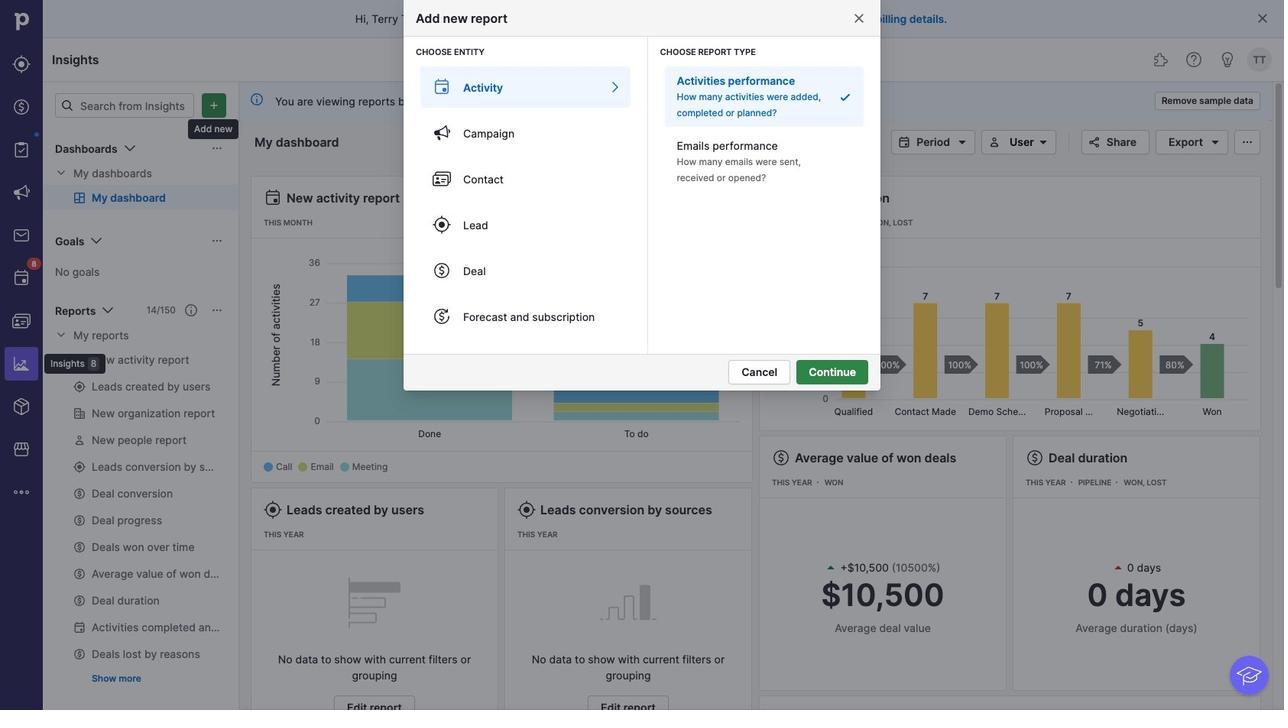 Task type: locate. For each thing, give the bounding box(es) containing it.
color secondary image
[[55, 167, 67, 179], [55, 329, 67, 341]]

color primary image
[[853, 12, 866, 24], [433, 78, 451, 96], [433, 124, 451, 142], [896, 136, 914, 148], [1207, 136, 1225, 148], [1239, 136, 1257, 148], [433, 170, 451, 188], [264, 189, 282, 207], [433, 216, 451, 234], [211, 235, 223, 247], [185, 304, 197, 317], [211, 304, 223, 317], [772, 449, 791, 467], [1026, 449, 1045, 467], [518, 501, 536, 519]]

menu
[[0, 0, 106, 710]]

My dashboard field
[[251, 132, 361, 152]]

deals image
[[12, 98, 31, 116]]

Search from Insights text field
[[55, 93, 194, 118]]

0 horizontal spatial color secondary image
[[986, 136, 1004, 148]]

1 horizontal spatial region
[[772, 278, 1249, 418]]

color primary image
[[1257, 12, 1269, 24], [840, 91, 852, 103], [61, 99, 73, 112], [954, 136, 972, 148], [1086, 136, 1104, 148], [121, 139, 139, 158], [211, 142, 223, 154], [88, 232, 106, 250], [433, 262, 451, 280], [99, 301, 117, 320], [433, 307, 451, 326], [264, 501, 282, 519]]

color active image
[[606, 78, 624, 96]]

campaigns image
[[12, 184, 31, 202]]

region
[[264, 250, 740, 440], [772, 278, 1249, 418]]

2 color undefined image from the top
[[12, 269, 31, 288]]

0 vertical spatial color undefined image
[[12, 141, 31, 159]]

sales assistant image
[[1219, 50, 1237, 69]]

knowledge center bot, also known as kc bot is an onboarding assistant that allows you to see the list of onboarding items in one place for quick and easy reference. this improves your in-app experience. image
[[1231, 656, 1269, 695]]

color negative image
[[1112, 562, 1125, 574]]

color secondary image
[[986, 136, 1004, 148], [1034, 136, 1053, 148]]

2 color secondary image from the top
[[55, 329, 67, 341]]

insights image
[[12, 355, 31, 373]]

menu item
[[0, 343, 43, 385]]

1 color undefined image from the top
[[12, 141, 31, 159]]

1 horizontal spatial color secondary image
[[1034, 136, 1053, 148]]

color undefined image up campaigns image
[[12, 141, 31, 159]]

0 vertical spatial color secondary image
[[55, 167, 67, 179]]

2 color secondary image from the left
[[1034, 136, 1053, 148]]

1 vertical spatial color undefined image
[[12, 269, 31, 288]]

1 vertical spatial color secondary image
[[55, 329, 67, 341]]

color primary inverted image
[[205, 99, 223, 112]]

color undefined image down sales inbox image
[[12, 269, 31, 288]]

leads image
[[12, 55, 31, 73]]

more image
[[12, 483, 31, 502]]

color undefined image
[[12, 141, 31, 159], [12, 269, 31, 288]]

marketplace image
[[12, 440, 31, 459]]



Task type: describe. For each thing, give the bounding box(es) containing it.
1 color secondary image from the top
[[55, 167, 67, 179]]

quick add image
[[798, 50, 817, 69]]

sales inbox image
[[12, 226, 31, 245]]

contacts image
[[12, 312, 31, 330]]

home image
[[10, 10, 33, 33]]

color positive image
[[825, 562, 838, 574]]

0 horizontal spatial region
[[264, 250, 740, 440]]

color info image
[[251, 93, 263, 106]]

products image
[[12, 398, 31, 416]]

quick help image
[[1185, 50, 1204, 69]]

Search Pipedrive field
[[505, 44, 780, 75]]

1 color secondary image from the left
[[986, 136, 1004, 148]]



Task type: vqa. For each thing, say whether or not it's contained in the screenshot.
COLOR ACTIVE IMAGE
yes



